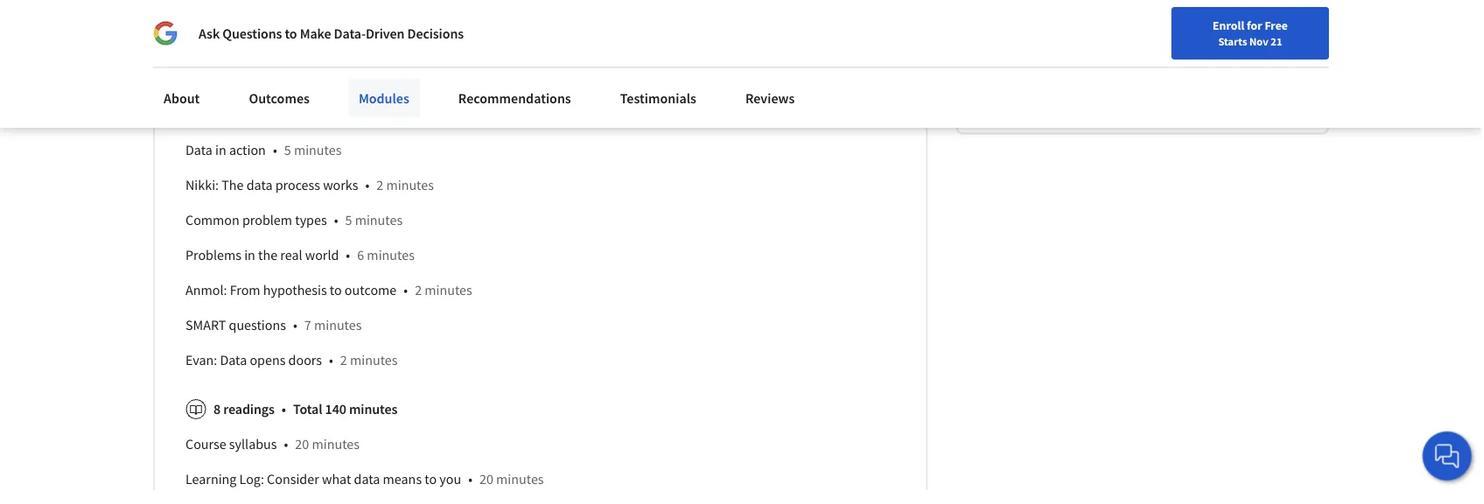 Task type: describe. For each thing, give the bounding box(es) containing it.
to left you
[[425, 471, 437, 488]]

google link
[[1044, 59, 1085, 80]]

show notifications image
[[1246, 22, 1267, 43]]

recommendations link
[[448, 79, 582, 117]]

info
[[234, 22, 254, 37]]

about
[[164, 89, 200, 107]]

3 minutes
[[544, 107, 601, 124]]

syllabus
[[229, 436, 277, 453]]

anmol: from hypothesis to outcome • 2 minutes
[[186, 282, 472, 299]]

questions
[[229, 317, 286, 334]]

smart
[[186, 317, 226, 334]]

common problem types • 5 minutes
[[186, 212, 403, 229]]

minutes down 140
[[312, 436, 360, 453]]

total 35 minutes
[[281, 72, 378, 89]]

nov
[[1250, 34, 1269, 48]]

• left 6
[[346, 247, 350, 264]]

what
[[322, 471, 351, 488]]

testimonials
[[620, 89, 697, 107]]

problems in the real world • 6 minutes
[[186, 247, 415, 264]]

works
[[323, 177, 358, 194]]

from
[[230, 282, 260, 299]]

readings
[[223, 401, 275, 418]]

the
[[222, 177, 244, 194]]

modules link
[[348, 79, 420, 117]]

content
[[334, 22, 375, 37]]

introduction
[[186, 107, 259, 124]]

questioning
[[453, 107, 523, 124]]

data-
[[334, 25, 366, 42]]

types
[[295, 212, 327, 229]]

doors
[[288, 352, 322, 369]]

hide info about module content
[[207, 22, 375, 37]]

minutes right 6
[[367, 247, 415, 264]]

ask questions to make data-driven decisions
[[199, 25, 464, 42]]

ask
[[199, 25, 220, 42]]

starts
[[1219, 34, 1248, 48]]

real
[[280, 247, 302, 264]]

minutes up "• total 140 minutes"
[[350, 352, 398, 369]]

5 for data in action
[[284, 142, 291, 159]]

0 horizontal spatial 20
[[295, 436, 309, 453]]

to up the data in action • 5 minutes
[[262, 107, 274, 124]]

• total 140 minutes
[[282, 401, 398, 418]]

opens
[[250, 352, 286, 369]]

minutes right 35
[[330, 72, 378, 89]]

• right you
[[468, 471, 473, 488]]

introduction to problem-solving and effective questioning
[[186, 107, 526, 124]]

free
[[1265, 18, 1288, 33]]

• right works
[[365, 177, 370, 194]]

enroll for free starts nov 21
[[1213, 18, 1288, 48]]

minutes right outcome
[[425, 282, 472, 299]]

log:
[[239, 471, 264, 488]]

7
[[304, 317, 311, 334]]

learning
[[186, 471, 237, 488]]

decisions
[[407, 25, 464, 42]]

outcomes link
[[238, 79, 320, 117]]

about link
[[153, 79, 210, 117]]

hypothesis
[[263, 282, 327, 299]]

chat with us image
[[1434, 442, 1462, 470]]

anmol:
[[186, 282, 227, 299]]

• right action
[[273, 142, 277, 159]]

module inside "region"
[[671, 107, 717, 124]]

in for the
[[244, 247, 255, 264]]

about
[[257, 22, 288, 37]]

questions
[[223, 25, 282, 42]]

minutes up nikki: the data process works • 2 minutes
[[294, 142, 342, 159]]

the
[[258, 247, 278, 264]]

minutes right 7
[[314, 317, 362, 334]]

to left outcome
[[330, 282, 342, 299]]

world
[[305, 247, 339, 264]]



Task type: vqa. For each thing, say whether or not it's contained in the screenshot.
Skill
no



Task type: locate. For each thing, give the bounding box(es) containing it.
reviews link
[[735, 79, 806, 117]]

and
[[376, 107, 398, 124]]

total up outcomes
[[281, 72, 310, 89]]

6
[[357, 247, 364, 264]]

total left 140
[[293, 401, 323, 418]]

preview
[[620, 107, 668, 124]]

1 horizontal spatial 20
[[480, 471, 494, 488]]

minutes right works
[[386, 177, 434, 194]]

minutes
[[330, 72, 378, 89], [554, 107, 601, 124], [294, 142, 342, 159], [386, 177, 434, 194], [355, 212, 403, 229], [367, 247, 415, 264], [425, 282, 472, 299], [314, 317, 362, 334], [350, 352, 398, 369], [349, 401, 398, 418], [312, 436, 360, 453], [496, 471, 544, 488]]

problem-
[[277, 107, 331, 124]]

minutes right 3 at top left
[[554, 107, 601, 124]]

hide info about module content button
[[179, 14, 382, 45]]

data in action • 5 minutes
[[186, 142, 342, 159]]

2 for anmol: from hypothesis to outcome
[[415, 282, 422, 299]]

action
[[229, 142, 266, 159]]

effective
[[401, 107, 451, 124]]

0 vertical spatial 20
[[295, 436, 309, 453]]

google image
[[153, 21, 178, 46]]

0 horizontal spatial data
[[186, 142, 213, 159]]

0 horizontal spatial 5
[[284, 142, 291, 159]]

minutes up 6
[[355, 212, 403, 229]]

you
[[440, 471, 461, 488]]

process
[[275, 177, 320, 194]]

5
[[284, 142, 291, 159], [345, 212, 352, 229]]

0 vertical spatial data
[[247, 177, 273, 194]]

1 vertical spatial total
[[293, 401, 323, 418]]

problems
[[186, 247, 242, 264]]

recommendations
[[459, 89, 571, 107]]

data
[[186, 142, 213, 159], [220, 352, 247, 369]]

common
[[186, 212, 240, 229]]

in
[[215, 142, 226, 159], [244, 247, 255, 264]]

None search field
[[249, 11, 670, 46]]

data right the
[[247, 177, 273, 194]]

to
[[285, 25, 297, 42], [262, 107, 274, 124], [330, 282, 342, 299], [425, 471, 437, 488]]

• right the readings
[[282, 401, 286, 418]]

enroll
[[1213, 18, 1245, 33]]

evan:
[[186, 352, 217, 369]]

2 right works
[[377, 177, 384, 194]]

problem
[[242, 212, 292, 229]]

0 horizontal spatial in
[[215, 142, 226, 159]]

testimonials link
[[610, 79, 707, 117]]

1 vertical spatial 2
[[415, 282, 422, 299]]

5 up process
[[284, 142, 291, 159]]

in left the
[[244, 247, 255, 264]]

0 vertical spatial in
[[215, 142, 226, 159]]

35
[[313, 72, 327, 89]]

1 horizontal spatial data
[[354, 471, 380, 488]]

for
[[1247, 18, 1263, 33]]

0 horizontal spatial 2
[[340, 352, 347, 369]]

evan: data opens doors • 2 minutes
[[186, 352, 398, 369]]

english button
[[1115, 0, 1221, 57]]

3
[[544, 107, 551, 124]]

1 vertical spatial 20
[[480, 471, 494, 488]]

140
[[325, 401, 347, 418]]

total
[[281, 72, 310, 89], [293, 401, 323, 418]]

5 down works
[[345, 212, 352, 229]]

nikki: the data process works • 2 minutes
[[186, 177, 434, 194]]

1 vertical spatial data
[[354, 471, 380, 488]]

0 vertical spatial total
[[281, 72, 310, 89]]

english
[[1147, 20, 1190, 37]]

0 horizontal spatial module
[[291, 22, 331, 37]]

0 vertical spatial module
[[291, 22, 331, 37]]

in for action
[[215, 142, 226, 159]]

1 vertical spatial module
[[671, 107, 717, 124]]

google
[[1044, 61, 1085, 79]]

module inside dropdown button
[[291, 22, 331, 37]]

1 vertical spatial data
[[220, 352, 247, 369]]

1 horizontal spatial 5
[[345, 212, 352, 229]]

module right about
[[291, 22, 331, 37]]

solving
[[331, 107, 373, 124]]

data right the evan:
[[220, 352, 247, 369]]

learning log: consider what data means to you • 20 minutes
[[186, 471, 544, 488]]

preview module
[[620, 107, 717, 124]]

hide
[[207, 22, 231, 37]]

course
[[186, 436, 226, 453]]

2
[[377, 177, 384, 194], [415, 282, 422, 299], [340, 352, 347, 369]]

2 for nikki: the data process works
[[377, 177, 384, 194]]

module
[[291, 22, 331, 37], [671, 107, 717, 124]]

20 right you
[[480, 471, 494, 488]]

consider
[[267, 471, 319, 488]]

outcome
[[345, 282, 397, 299]]

1 horizontal spatial 2
[[377, 177, 384, 194]]

20 up the consider
[[295, 436, 309, 453]]

modules
[[359, 89, 410, 107]]

1 horizontal spatial module
[[671, 107, 717, 124]]

• right types
[[334, 212, 338, 229]]

• left 7
[[293, 317, 297, 334]]

minutes right 140
[[349, 401, 398, 418]]

2 horizontal spatial 2
[[415, 282, 422, 299]]

• right outcome
[[404, 282, 408, 299]]

0 vertical spatial data
[[186, 142, 213, 159]]

reviews
[[746, 89, 795, 107]]

2 right outcome
[[415, 282, 422, 299]]

2 vertical spatial 2
[[340, 352, 347, 369]]

preview module link
[[620, 107, 717, 124]]

to left make
[[285, 25, 297, 42]]

•
[[273, 142, 277, 159], [365, 177, 370, 194], [334, 212, 338, 229], [346, 247, 350, 264], [404, 282, 408, 299], [293, 317, 297, 334], [329, 352, 333, 369], [282, 401, 286, 418], [284, 436, 288, 453], [468, 471, 473, 488]]

make
[[300, 25, 331, 42]]

• right "syllabus"
[[284, 436, 288, 453]]

5 for common problem types
[[345, 212, 352, 229]]

smart questions • 7 minutes
[[186, 317, 362, 334]]

• right doors
[[329, 352, 333, 369]]

1 horizontal spatial data
[[220, 352, 247, 369]]

1 vertical spatial 5
[[345, 212, 352, 229]]

1 horizontal spatial in
[[244, 247, 255, 264]]

2 right doors
[[340, 352, 347, 369]]

data
[[247, 177, 273, 194], [354, 471, 380, 488]]

20
[[295, 436, 309, 453], [480, 471, 494, 488]]

8
[[214, 401, 221, 418]]

nikki:
[[186, 177, 219, 194]]

hide info about module content region
[[186, 56, 896, 491]]

course syllabus • 20 minutes
[[186, 436, 360, 453]]

info about module content element
[[179, 7, 896, 491]]

in left action
[[215, 142, 226, 159]]

data right what
[[354, 471, 380, 488]]

0 horizontal spatial data
[[247, 177, 273, 194]]

0 vertical spatial 5
[[284, 142, 291, 159]]

outcomes
[[249, 89, 310, 107]]

means
[[383, 471, 422, 488]]

driven
[[366, 25, 405, 42]]

minutes right you
[[496, 471, 544, 488]]

0 vertical spatial 2
[[377, 177, 384, 194]]

8 readings
[[214, 401, 275, 418]]

module right 'preview'
[[671, 107, 717, 124]]

1 vertical spatial in
[[244, 247, 255, 264]]

data up nikki:
[[186, 142, 213, 159]]

21
[[1271, 34, 1283, 48]]



